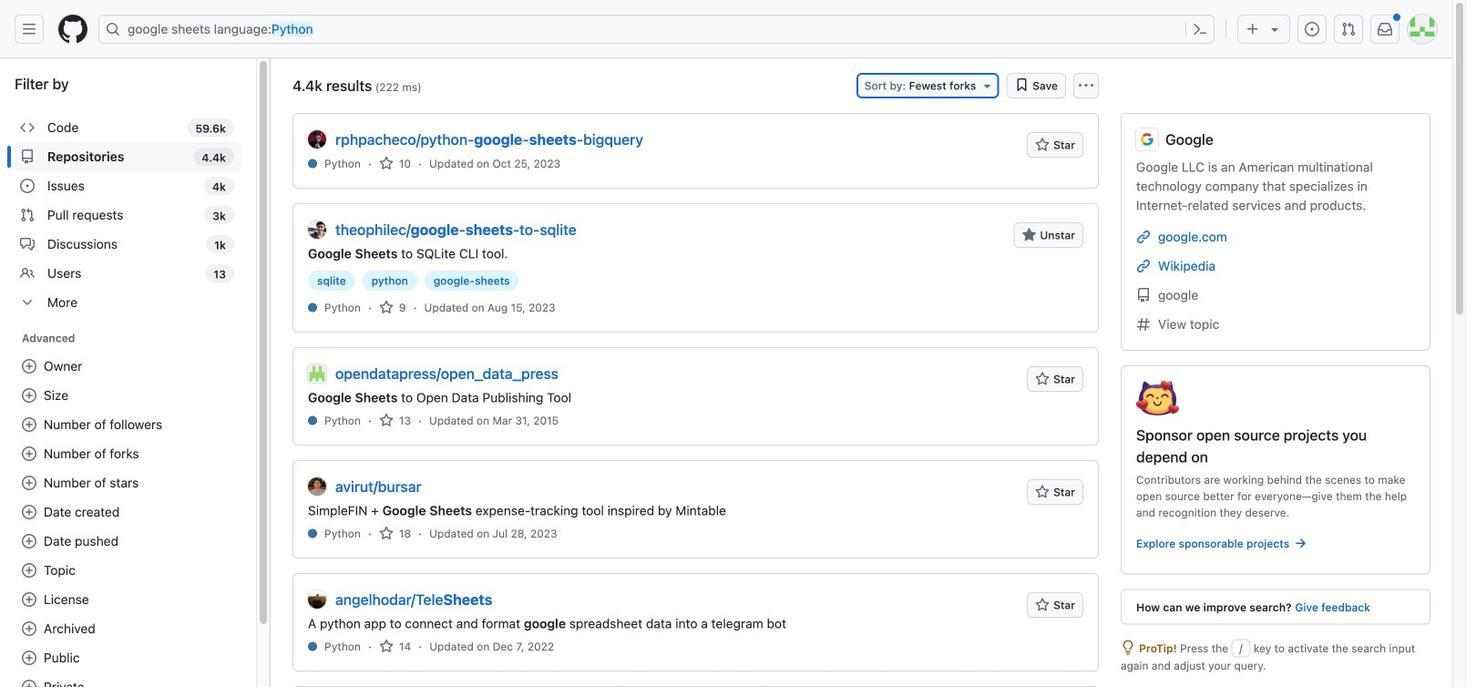 Task type: describe. For each thing, give the bounding box(es) containing it.
package icon image
[[1137, 381, 1180, 416]]

5 plus circle image from the top
[[22, 563, 36, 578]]

2 plus circle image from the top
[[22, 418, 36, 432]]

repo image
[[1137, 288, 1151, 303]]

inbox image
[[1378, 22, 1393, 36]]

1 plus circle image from the top
[[22, 359, 36, 374]]

3 python language element from the top
[[325, 413, 361, 429]]

5 python language element from the top
[[325, 639, 361, 655]]

git pull request image
[[1342, 22, 1357, 36]]

3 plus circle image from the top
[[22, 447, 36, 461]]

4 python language element from the top
[[325, 526, 361, 542]]

4 plus circle image from the top
[[22, 476, 36, 490]]

triangle down image
[[1268, 22, 1283, 36]]

command palette image
[[1193, 22, 1208, 36]]

7 plus circle image from the top
[[22, 622, 36, 636]]



Task type: locate. For each thing, give the bounding box(es) containing it.
hash image
[[1137, 317, 1151, 332]]

2 python language element from the top
[[325, 299, 361, 316]]

4 plus circle image from the top
[[22, 651, 36, 666]]

plus circle image
[[22, 388, 36, 403], [22, 418, 36, 432], [22, 447, 36, 461], [22, 476, 36, 490], [22, 563, 36, 578], [22, 593, 36, 607], [22, 622, 36, 636]]

homepage image
[[58, 15, 88, 44]]

google image
[[1137, 129, 1159, 150]]

plus circle image
[[22, 359, 36, 374], [22, 505, 36, 520], [22, 534, 36, 549], [22, 651, 36, 666], [22, 680, 36, 687]]

1 python language element from the top
[[325, 155, 361, 172]]

sc 9kayk9 0 image
[[1015, 77, 1030, 92], [20, 150, 35, 164], [20, 208, 35, 222], [20, 237, 35, 252], [379, 300, 394, 315], [379, 413, 394, 428], [379, 526, 394, 541], [379, 640, 394, 654]]

1 plus circle image from the top
[[22, 388, 36, 403]]

3 plus circle image from the top
[[22, 534, 36, 549]]

open column options image
[[1079, 78, 1094, 93]]

issue opened image
[[1306, 22, 1320, 36]]

link image
[[1137, 259, 1151, 274]]

5 plus circle image from the top
[[22, 680, 36, 687]]

link image
[[1137, 230, 1151, 244]]

draggable pane splitter slider
[[268, 58, 273, 687]]

6 plus circle image from the top
[[22, 593, 36, 607]]

sc 9kayk9 0 image
[[20, 120, 35, 135], [379, 156, 394, 171], [20, 179, 35, 193], [20, 266, 35, 281], [20, 295, 35, 310], [1294, 537, 1308, 551], [1121, 640, 1136, 655]]

2 plus circle image from the top
[[22, 505, 36, 520]]

region
[[0, 58, 270, 687]]

python language element
[[325, 155, 361, 172], [325, 299, 361, 316], [325, 413, 361, 429], [325, 526, 361, 542], [325, 639, 361, 655]]



Task type: vqa. For each thing, say whether or not it's contained in the screenshot.
Security
no



